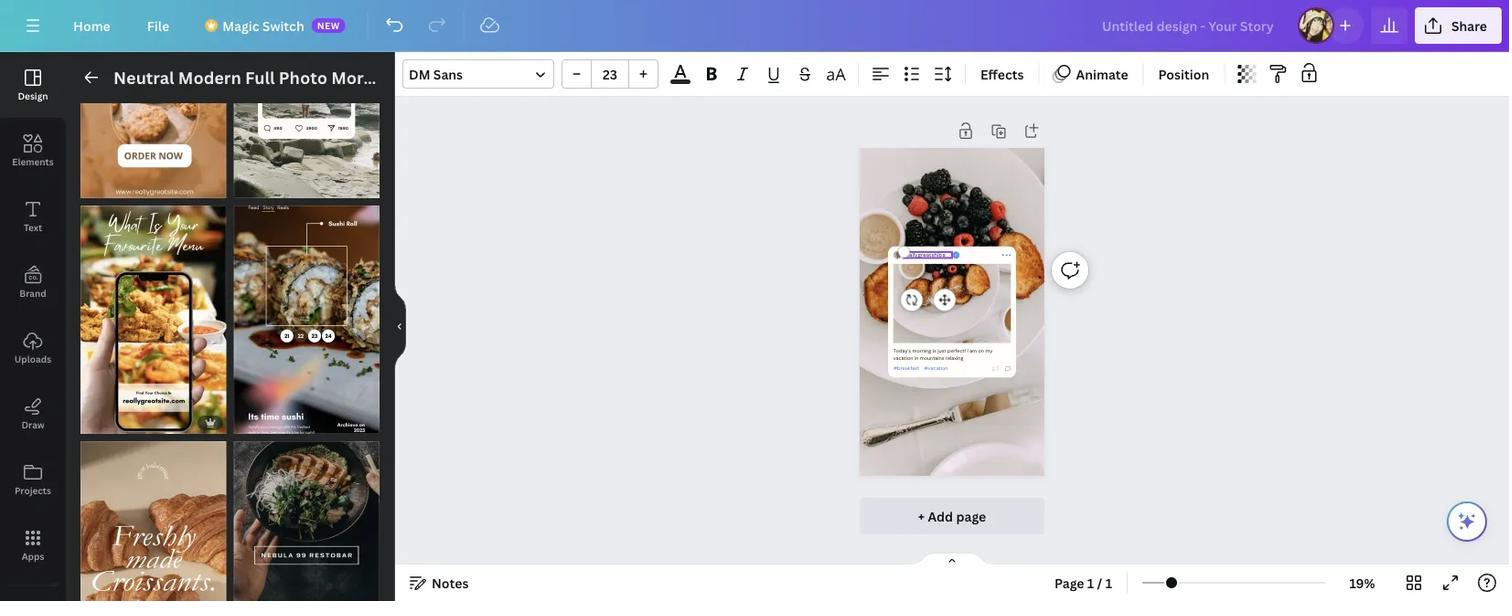 Task type: describe. For each thing, give the bounding box(es) containing it.
#breakfast
[[894, 366, 920, 372]]

is
[[933, 349, 937, 355]]

morning
[[331, 66, 399, 89]]

projects button
[[0, 447, 66, 513]]

share
[[1452, 17, 1488, 34]]

neutral modern minimalist motivation quote tweet instagram story group
[[234, 0, 380, 199]]

design button
[[0, 52, 66, 118]]

19%
[[1350, 575, 1376, 592]]

my
[[986, 349, 993, 355]]

elements button
[[0, 118, 66, 184]]

modern
[[178, 66, 241, 89]]

hide image
[[394, 283, 406, 371]]

draw button
[[0, 381, 66, 447]]

brown aesthetic minimalist cookies promotion instagram story image
[[81, 0, 226, 199]]

sans
[[433, 65, 463, 83]]

animate
[[1076, 65, 1129, 83]]

/
[[1097, 575, 1103, 592]]

apps
[[22, 551, 44, 563]]

page
[[1055, 575, 1085, 592]]

elements
[[12, 156, 54, 168]]

position
[[1159, 65, 1210, 83]]

perfect!
[[948, 349, 966, 355]]

projects
[[15, 485, 51, 497]]

white brown minimalist typography food sushi time instagram story group
[[234, 195, 380, 435]]

home link
[[59, 7, 125, 44]]

design
[[18, 90, 48, 102]]

canva assistant image
[[1456, 511, 1478, 533]]

effects button
[[973, 59, 1031, 89]]

black white clean minimalist food video promo your story group
[[234, 431, 380, 602]]

in
[[915, 356, 919, 362]]

full
[[245, 66, 275, 89]]

page 1 / 1
[[1055, 575, 1113, 592]]

modern and aesthetic bakery promotions instagram story group
[[81, 431, 226, 602]]

neutral
[[113, 66, 174, 89]]

notes button
[[403, 569, 476, 598]]

home
[[73, 17, 110, 34]]

side panel tab list
[[0, 52, 66, 602]]

page
[[956, 508, 986, 526]]

morning
[[913, 349, 932, 355]]

effects
[[981, 65, 1024, 83]]

+ add page
[[918, 508, 986, 526]]

tweet
[[483, 66, 531, 89]]

brand button
[[0, 250, 66, 316]]

refresh outline image
[[993, 366, 999, 372]]

switch
[[262, 17, 304, 34]]

file
[[147, 17, 169, 34]]

dm sans button
[[403, 59, 554, 89]]

today's
[[894, 349, 911, 355]]



Task type: locate. For each thing, give the bounding box(es) containing it.
brown aesthetic minimalist cookies promotion instagram story group
[[81, 0, 226, 199]]

relaxing
[[946, 356, 964, 362]]

1 horizontal spatial 1
[[1106, 575, 1113, 592]]

show pages image
[[908, 553, 996, 567]]

your
[[535, 66, 572, 89]]

reallygreatshiba text field
[[904, 252, 952, 259]]

draw
[[21, 419, 44, 431]]

position button
[[1151, 59, 1217, 89]]

new
[[317, 19, 340, 32]]

neutral modern full photo morning breakfast tweet your story
[[113, 66, 619, 89]]

neutral modern minimalist motivation quote tweet instagram story image
[[234, 0, 380, 199]]

Design title text field
[[1088, 7, 1291, 44]]

19% button
[[1333, 569, 1392, 598]]

colorfull modern food menu instagram story group
[[81, 195, 226, 435]]

1 right /
[[1106, 575, 1113, 592]]

text button
[[0, 184, 66, 250]]

bubble image
[[1006, 367, 1011, 372]]

dm
[[409, 65, 430, 83]]

#232326 image
[[671, 80, 691, 84], [671, 80, 691, 84]]

add
[[928, 508, 953, 526]]

1
[[1088, 575, 1094, 592], [1106, 575, 1113, 592]]

mountains
[[920, 356, 945, 362]]

brand
[[19, 287, 46, 300]]

#breakfast #vacation
[[894, 366, 948, 372]]

notes
[[432, 575, 469, 592]]

uploads
[[14, 353, 51, 365]]

1 1 from the left
[[1088, 575, 1094, 592]]

group
[[562, 59, 659, 89]]

main menu bar
[[0, 0, 1510, 52]]

file button
[[132, 7, 184, 44]]

– – number field
[[597, 65, 623, 83]]

colorfull modern food menu instagram story image
[[81, 206, 226, 435]]

reallygreatshiba
[[904, 252, 946, 259]]

0 horizontal spatial 1
[[1088, 575, 1094, 592]]

+
[[918, 508, 925, 526]]

magic
[[222, 17, 259, 34]]

apps button
[[0, 513, 66, 579]]

text
[[24, 221, 42, 234]]

magic switch
[[222, 17, 304, 34]]

share button
[[1415, 7, 1502, 44]]

dm sans
[[409, 65, 463, 83]]

just
[[938, 349, 946, 355]]

white brown minimalist typography food sushi time instagram story image
[[234, 206, 380, 435]]

breakfast
[[402, 66, 479, 89]]

am
[[970, 349, 977, 355]]

uploads button
[[0, 316, 66, 381]]

i
[[968, 349, 969, 355]]

vacation
[[894, 356, 913, 362]]

today's morning is just perfect! i am on my vacation in mountains relaxing
[[894, 349, 993, 362]]

1 left /
[[1088, 575, 1094, 592]]

photo
[[279, 66, 327, 89]]

2 1 from the left
[[1106, 575, 1113, 592]]

story
[[576, 66, 619, 89]]

audio image
[[0, 594, 66, 602]]

on
[[979, 349, 984, 355]]

animate button
[[1047, 59, 1136, 89]]

#vacation
[[924, 366, 948, 372]]

+ add page button
[[860, 499, 1045, 535]]



Task type: vqa. For each thing, say whether or not it's contained in the screenshot.
Neutral Modern Full Photo Morning Breakfast Tweet Your Story in the left of the page
yes



